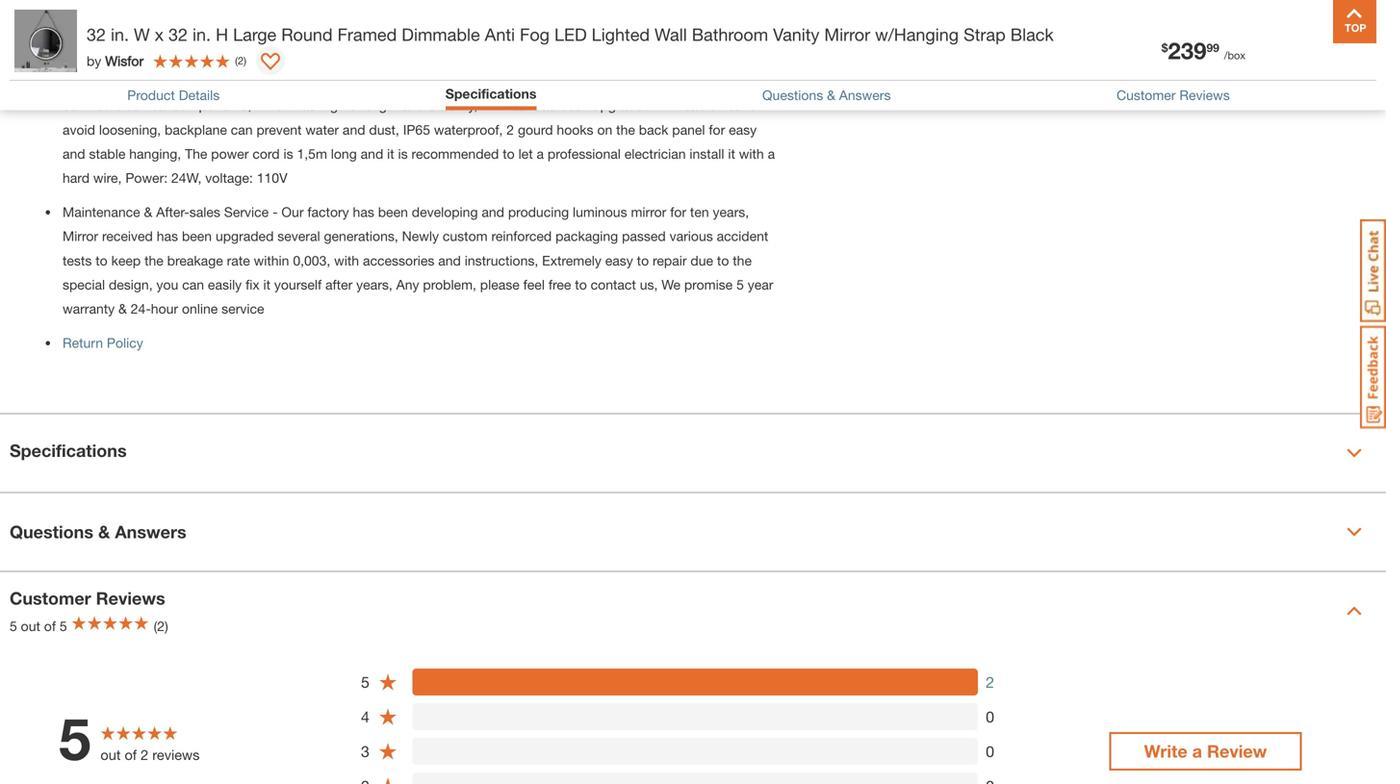 Task type: locate. For each thing, give the bounding box(es) containing it.
caret image
[[1347, 604, 1362, 619]]

0 horizontal spatial mirror
[[385, 73, 421, 89]]

0 horizontal spatial can
[[182, 277, 204, 293]]

a right let
[[537, 146, 544, 162]]

- inside the 'maintenance & after-sales service - our factory has been developing and producing luminous mirror for ten years, mirror received has been upgraded several generations, newly custom reinforced packaging passed various accident tests to keep the breakage rate within 0,003, with accessories and instructions, extremely easy to repair due to the special design, you can easily fix it yourself after years, any problem, please feel free to contact us, we promise 5 year warranty & 24-hour online service'
[[273, 204, 278, 220]]

1 horizontal spatial upgraded
[[593, 97, 651, 113]]

the home depot logo image
[[15, 15, 77, 77]]

mirror
[[385, 73, 421, 89], [631, 204, 667, 220]]

2 vertical spatial been
[[182, 228, 212, 244]]

years, up accident
[[713, 204, 749, 220]]

customer reviews up '5 out of 5'
[[10, 588, 165, 609]]

and up ip65
[[402, 97, 425, 113]]

customer down diy
[[1117, 87, 1176, 103]]

received
[[102, 228, 153, 244]]

producing
[[508, 204, 569, 220]]

mirror inside the 'maintenance & after-sales service - our factory has been developing and producing luminous mirror for ten years, mirror received has been upgraded several generations, newly custom reinforced packaging passed various accident tests to keep the breakage rate within 0,003, with accessories and instructions, extremely easy to repair due to the special design, you can easily fix it yourself after years, any problem, please feel free to contact us, we promise 5 year warranty & 24-hour online service'
[[631, 204, 667, 220]]

the down accident
[[733, 253, 752, 268]]

a right "write"
[[1193, 741, 1203, 762]]

easy
[[729, 122, 757, 137], [605, 253, 633, 268]]

and up problem,
[[438, 253, 461, 268]]

it down dust, at left
[[387, 146, 394, 162]]

answers down w/hanging
[[839, 87, 891, 103]]

and
[[683, 73, 706, 89], [402, 97, 425, 113], [343, 122, 365, 137], [63, 146, 85, 162], [361, 146, 383, 162], [482, 204, 505, 220], [438, 253, 461, 268]]

has
[[295, 97, 316, 113], [534, 97, 555, 113], [353, 204, 374, 220], [157, 228, 178, 244]]

round
[[281, 24, 333, 45]]

0 vertical spatial easy
[[729, 122, 757, 137]]

reviews down diy
[[1180, 87, 1230, 103]]

0 horizontal spatial for
[[670, 204, 687, 220]]

live chat image
[[1361, 220, 1387, 323]]

0 vertical spatial customer
[[1117, 87, 1176, 103]]

has up generations,
[[353, 204, 374, 220]]

upgraded down service
[[216, 228, 274, 244]]

by wisfor
[[87, 53, 144, 69]]

10pm
[[197, 37, 238, 55]]

to left let
[[503, 146, 515, 162]]

mirror up strength
[[385, 73, 421, 89]]

0 vertical spatial -
[[350, 73, 355, 89]]

0 vertical spatial the
[[359, 73, 382, 89]]

write
[[1145, 741, 1188, 762]]

questions
[[763, 87, 823, 103], [10, 522, 93, 543]]

1 caret image from the top
[[1347, 446, 1362, 461]]

1 vertical spatial out
[[100, 747, 121, 763]]

2 star icon image from the top
[[379, 708, 397, 727]]

1 vertical spatial -
[[273, 204, 278, 220]]

stability,
[[429, 97, 478, 113]]

0 horizontal spatial is
[[284, 146, 293, 162]]

0 horizontal spatial mirror
[[63, 228, 98, 244]]

newly
[[402, 228, 439, 244]]

mirror for w/hanging
[[825, 24, 871, 45]]

3 star icon image from the top
[[379, 743, 397, 761]]

has right bar
[[534, 97, 555, 113]]

the down backplane
[[185, 146, 207, 162]]

1 horizontal spatial mirror
[[825, 24, 871, 45]]

with up the "after" at the left top of the page
[[334, 253, 359, 268]]

1 vertical spatial questions & answers
[[10, 522, 186, 543]]

it right the fix
[[263, 277, 271, 293]]

5
[[737, 277, 744, 293], [10, 619, 17, 635], [60, 619, 67, 635], [361, 674, 370, 692], [59, 704, 91, 773]]

by
[[87, 53, 101, 69]]

$ 239 99 /box
[[1162, 37, 1246, 64]]

the right on
[[616, 122, 635, 137]]

1 vertical spatial reviews
[[96, 588, 165, 609]]

2 vertical spatial of
[[125, 747, 137, 763]]

of
[[534, 73, 545, 89], [44, 619, 56, 635], [125, 747, 137, 763]]

1 star icon image from the top
[[379, 673, 397, 692]]

can down the breakage
[[182, 277, 204, 293]]

for inside the 'maintenance & after-sales service - our factory has been developing and producing luminous mirror for ten years, mirror received has been upgraded several generations, newly custom reinforced packaging passed various accident tests to keep the breakage rate within 0,003, with accessories and instructions, extremely easy to repair due to the special design, you can easily fix it yourself after years, any problem, please feel free to contact us, we promise 5 year warranty & 24-hour online service'
[[670, 204, 687, 220]]

is right light
[[483, 73, 492, 89]]

is right cord
[[284, 146, 293, 162]]

0 for 3
[[986, 743, 995, 761]]

caret image for specifications
[[1347, 446, 1362, 461]]

0 vertical spatial upgraded
[[593, 97, 651, 113]]

-
[[350, 73, 355, 89], [273, 204, 278, 220]]

contact
[[591, 277, 636, 293]]

0 horizontal spatial upgraded
[[216, 228, 274, 244]]

details
[[179, 87, 220, 103]]

0 horizontal spatial years,
[[356, 277, 393, 293]]

stable
[[89, 146, 126, 162]]

1 vertical spatial mirror
[[63, 228, 98, 244]]

install
[[690, 146, 725, 162]]

the up you
[[144, 253, 163, 268]]

mirror inside professional technology & safe long-term use - the mirror with light is made of explosion-proof glass and ul certified electrical components, which has high strength and stability, led bar has been upgraded with cable ties to avoid loosening, backplane can prevent water and dust, ip65 waterproof, 2 gourd hooks on the back panel for easy and stable hanging, the power cord is 1,5m long and it is recommended to let a professional electrician install it with a hard wire, power: 24w, voltage: 110v
[[385, 73, 421, 89]]

online
[[182, 301, 218, 317]]

it right 'install'
[[728, 146, 735, 162]]

the up strength
[[359, 73, 382, 89]]

custom
[[443, 228, 488, 244]]

and up hard
[[63, 146, 85, 162]]

technology
[[140, 73, 209, 89]]

answers
[[839, 87, 891, 103], [115, 522, 186, 543]]

1 horizontal spatial customer
[[1117, 87, 1176, 103]]

mirror for received
[[63, 228, 98, 244]]

and up custom
[[482, 204, 505, 220]]

mirror inside the 'maintenance & after-sales service - our factory has been developing and producing luminous mirror for ten years, mirror received has been upgraded several generations, newly custom reinforced packaging passed various accident tests to keep the breakage rate within 0,003, with accessories and instructions, extremely easy to repair due to the special design, you can easily fix it yourself after years, any problem, please feel free to contact us, we promise 5 year warranty & 24-hour online service'
[[63, 228, 98, 244]]

and left ul
[[683, 73, 706, 89]]

1 horizontal spatial is
[[398, 146, 408, 162]]

reviews
[[152, 747, 200, 763]]

repair
[[653, 253, 687, 268]]

2 horizontal spatial of
[[534, 73, 545, 89]]

0
[[986, 708, 995, 727], [986, 743, 995, 761]]

5 out of 5
[[10, 619, 67, 635]]

is down ip65
[[398, 146, 408, 162]]

year
[[748, 277, 774, 293]]

0 vertical spatial customer reviews
[[1117, 87, 1230, 103]]

0 vertical spatial mirror
[[385, 73, 421, 89]]

(
[[235, 54, 238, 67]]

110v
[[257, 170, 288, 186]]

caret image down feedback link image
[[1347, 446, 1362, 461]]

please
[[480, 277, 520, 293]]

1 vertical spatial years,
[[356, 277, 393, 293]]

for
[[709, 122, 725, 137], [670, 204, 687, 220]]

fog
[[520, 24, 550, 45]]

1 horizontal spatial for
[[709, 122, 725, 137]]

mirror right vanity
[[825, 24, 871, 45]]

0 vertical spatial questions & answers
[[763, 87, 891, 103]]

24-
[[131, 301, 151, 317]]

1 horizontal spatial can
[[231, 122, 253, 137]]

fix
[[246, 277, 260, 293]]

been up newly
[[378, 204, 408, 220]]

caret image
[[1347, 446, 1362, 461], [1347, 525, 1362, 540]]

breakage
[[167, 253, 223, 268]]

black
[[1011, 24, 1054, 45]]

easy down the ties
[[729, 122, 757, 137]]

led left bar
[[482, 97, 507, 113]]

0 vertical spatial specifications
[[446, 86, 537, 102]]

24w,
[[171, 170, 202, 186]]

1 horizontal spatial 32
[[169, 24, 188, 45]]

0 vertical spatial led
[[555, 24, 587, 45]]

water
[[306, 122, 339, 137]]

1 horizontal spatial questions & answers
[[763, 87, 891, 103]]

0 horizontal spatial the
[[185, 146, 207, 162]]

it inside the 'maintenance & after-sales service - our factory has been developing and producing luminous mirror for ten years, mirror received has been upgraded several generations, newly custom reinforced packaging passed various accident tests to keep the breakage rate within 0,003, with accessories and instructions, extremely easy to repair due to the special design, you can easily fix it yourself after years, any problem, please feel free to contact us, we promise 5 year warranty & 24-hour online service'
[[263, 277, 271, 293]]

star icon image
[[379, 673, 397, 692], [379, 708, 397, 727], [379, 743, 397, 761], [379, 777, 397, 785]]

0 horizontal spatial led
[[482, 97, 507, 113]]

the inside professional technology & safe long-term use - the mirror with light is made of explosion-proof glass and ul certified electrical components, which has high strength and stability, led bar has been upgraded with cable ties to avoid loosening, backplane can prevent water and dust, ip65 waterproof, 2 gourd hooks on the back panel for easy and stable hanging, the power cord is 1,5m long and it is recommended to let a professional electrician install it with a hard wire, power: 24w, voltage: 110v
[[616, 122, 635, 137]]

power:
[[125, 170, 168, 186]]

1 horizontal spatial mirror
[[631, 204, 667, 220]]

1,5m
[[297, 146, 327, 162]]

0 vertical spatial mirror
[[825, 24, 871, 45]]

framed
[[338, 24, 397, 45]]

- left our on the top
[[273, 204, 278, 220]]

sales
[[189, 204, 220, 220]]

1 horizontal spatial a
[[768, 146, 775, 162]]

1 vertical spatial upgraded
[[216, 228, 274, 244]]

mirror up passed
[[631, 204, 667, 220]]

0 horizontal spatial customer
[[10, 588, 91, 609]]

ul
[[709, 73, 727, 89]]

2 0 from the top
[[986, 743, 995, 761]]

0 vertical spatial answers
[[839, 87, 891, 103]]

0 vertical spatial can
[[231, 122, 253, 137]]

led right fog
[[555, 24, 587, 45]]

been up the breakage
[[182, 228, 212, 244]]

upgraded
[[593, 97, 651, 113], [216, 228, 274, 244]]

1 0 from the top
[[986, 708, 995, 727]]

1 vertical spatial the
[[185, 146, 207, 162]]

0 horizontal spatial of
[[44, 619, 56, 635]]

gourd
[[518, 122, 553, 137]]

1 vertical spatial can
[[182, 277, 204, 293]]

1 vertical spatial questions
[[10, 522, 93, 543]]

accessories
[[363, 253, 435, 268]]

easy up contact
[[605, 253, 633, 268]]

0 vertical spatial been
[[559, 97, 589, 113]]

2 horizontal spatial been
[[559, 97, 589, 113]]

1 horizontal spatial been
[[378, 204, 408, 220]]

lighted
[[592, 24, 650, 45]]

0 horizontal spatial answers
[[115, 522, 186, 543]]

for up 'install'
[[709, 122, 725, 137]]

recommended
[[412, 146, 499, 162]]

upgraded down proof
[[593, 97, 651, 113]]

2 caret image from the top
[[1347, 525, 1362, 540]]

star icon image for 5
[[379, 673, 397, 692]]

policy
[[107, 335, 143, 351]]

star icon image for 4
[[379, 708, 397, 727]]

with right 'install'
[[739, 146, 764, 162]]

a right 'install'
[[768, 146, 775, 162]]

diy
[[1165, 51, 1190, 69]]

which
[[255, 97, 291, 113]]

2 in. from the left
[[193, 24, 211, 45]]

32 up by
[[87, 24, 106, 45]]

to right "due"
[[717, 253, 729, 268]]

2 horizontal spatial a
[[1193, 741, 1203, 762]]

1 vertical spatial led
[[482, 97, 507, 113]]

star icon image for 3
[[379, 743, 397, 761]]

questions up '5 out of 5'
[[10, 522, 93, 543]]

upgraded inside the 'maintenance & after-sales service - our factory has been developing and producing luminous mirror for ten years, mirror received has been upgraded several generations, newly custom reinforced packaging passed various accident tests to keep the breakage rate within 0,003, with accessories and instructions, extremely easy to repair due to the special design, you can easily fix it yourself after years, any problem, please feel free to contact us, we promise 5 year warranty & 24-hour online service'
[[216, 228, 274, 244]]

specifications
[[446, 86, 537, 102], [10, 441, 127, 461]]

1 horizontal spatial out
[[100, 747, 121, 763]]

1 horizontal spatial years,
[[713, 204, 749, 220]]

78704
[[303, 37, 346, 55]]

reviews up (2)
[[96, 588, 165, 609]]

3
[[361, 743, 370, 761]]

and up "long"
[[343, 122, 365, 137]]

w/hanging
[[875, 24, 959, 45]]

1 horizontal spatial led
[[555, 24, 587, 45]]

32 right 'x'
[[169, 24, 188, 45]]

0 horizontal spatial -
[[273, 204, 278, 220]]

in. left the w at the left
[[111, 24, 129, 45]]

for left ten
[[670, 204, 687, 220]]

0 horizontal spatial questions
[[10, 522, 93, 543]]

glass
[[648, 73, 679, 89]]

)
[[244, 54, 246, 67]]

product details button
[[127, 87, 220, 103], [127, 87, 220, 103]]

customer up '5 out of 5'
[[10, 588, 91, 609]]

0 vertical spatial out
[[21, 619, 40, 635]]

1 horizontal spatial -
[[350, 73, 355, 89]]

1 vertical spatial caret image
[[1347, 525, 1362, 540]]

32 in. w x 32 in. h large round framed dimmable anti fog led lighted wall bathroom vanity mirror w/hanging strap black
[[87, 24, 1054, 45]]

high
[[320, 97, 345, 113]]

0 vertical spatial reviews
[[1180, 87, 1230, 103]]

1 vertical spatial easy
[[605, 253, 633, 268]]

been
[[559, 97, 589, 113], [378, 204, 408, 220], [182, 228, 212, 244]]

years, left any
[[356, 277, 393, 293]]

- right use
[[350, 73, 355, 89]]

with
[[425, 73, 450, 89], [655, 97, 680, 113], [739, 146, 764, 162], [334, 253, 359, 268]]

1 horizontal spatial customer reviews
[[1117, 87, 1230, 103]]

2 32 from the left
[[169, 24, 188, 45]]

0 horizontal spatial specifications
[[10, 441, 127, 461]]

it
[[387, 146, 394, 162], [728, 146, 735, 162], [263, 277, 271, 293]]

0 horizontal spatial in.
[[111, 24, 129, 45]]

questions down vanity
[[763, 87, 823, 103]]

0 vertical spatial questions
[[763, 87, 823, 103]]

1 horizontal spatial easy
[[729, 122, 757, 137]]

promise
[[684, 277, 733, 293]]

0 horizontal spatial easy
[[605, 253, 633, 268]]

answers up (2)
[[115, 522, 186, 543]]

caret image up caret image
[[1347, 525, 1362, 540]]

1 horizontal spatial in.
[[193, 24, 211, 45]]

let
[[519, 146, 533, 162]]

0 vertical spatial 0
[[986, 708, 995, 727]]

to down passed
[[637, 253, 649, 268]]

voltage:
[[205, 170, 253, 186]]

0 horizontal spatial 32
[[87, 24, 106, 45]]

0 horizontal spatial a
[[537, 146, 544, 162]]

1 horizontal spatial the
[[616, 122, 635, 137]]

reviews
[[1180, 87, 1230, 103], [96, 588, 165, 609]]

239
[[1168, 37, 1207, 64]]

can up power
[[231, 122, 253, 137]]

1 horizontal spatial the
[[359, 73, 382, 89]]

product details
[[127, 87, 220, 103]]

& inside professional technology & safe long-term use - the mirror with light is made of explosion-proof glass and ul certified electrical components, which has high strength and stability, led bar has been upgraded with cable ties to avoid loosening, backplane can prevent water and dust, ip65 waterproof, 2 gourd hooks on the back panel for easy and stable hanging, the power cord is 1,5m long and it is recommended to let a professional electrician install it with a hard wire, power: 24w, voltage: 110v
[[213, 73, 221, 89]]

been up hooks
[[559, 97, 589, 113]]

and down dust, at left
[[361, 146, 383, 162]]

0 horizontal spatial customer reviews
[[10, 588, 165, 609]]

in. left h
[[193, 24, 211, 45]]

1 vertical spatial mirror
[[631, 204, 667, 220]]

0 horizontal spatial been
[[182, 228, 212, 244]]

0 for 4
[[986, 708, 995, 727]]

0 horizontal spatial out
[[21, 619, 40, 635]]

0 horizontal spatial it
[[263, 277, 271, 293]]

1 vertical spatial for
[[670, 204, 687, 220]]

dimmable
[[402, 24, 480, 45]]

has down after-
[[157, 228, 178, 244]]

customer reviews down diy
[[1117, 87, 1230, 103]]

diy button
[[1147, 23, 1208, 69]]

1 vertical spatial been
[[378, 204, 408, 220]]

to right tests
[[96, 253, 108, 268]]

a
[[537, 146, 544, 162], [768, 146, 775, 162], [1193, 741, 1203, 762]]

mirror up tests
[[63, 228, 98, 244]]

0 vertical spatial caret image
[[1347, 446, 1362, 461]]

with left light
[[425, 73, 450, 89]]

to right the ties
[[745, 97, 757, 113]]

with down glass
[[655, 97, 680, 113]]



Task type: vqa. For each thing, say whether or not it's contained in the screenshot.
TOP button
yes



Task type: describe. For each thing, give the bounding box(es) containing it.
any
[[396, 277, 419, 293]]

78704 button
[[280, 37, 347, 56]]

upgraded inside professional technology & safe long-term use - the mirror with light is made of explosion-proof glass and ul certified electrical components, which has high strength and stability, led bar has been upgraded with cable ties to avoid loosening, backplane can prevent water and dust, ip65 waterproof, 2 gourd hooks on the back panel for easy and stable hanging, the power cord is 1,5m long and it is recommended to let a professional electrician install it with a hard wire, power: 24w, voltage: 110v
[[593, 97, 651, 113]]

ten
[[690, 204, 709, 220]]

1 vertical spatial of
[[44, 619, 56, 635]]

strap
[[964, 24, 1006, 45]]

ip65
[[403, 122, 430, 137]]

factory
[[308, 204, 349, 220]]

accident
[[717, 228, 769, 244]]

made
[[496, 73, 530, 89]]

feel
[[523, 277, 545, 293]]

service
[[224, 204, 269, 220]]

back
[[639, 122, 669, 137]]

return
[[63, 335, 103, 351]]

various
[[670, 228, 713, 244]]

1 horizontal spatial it
[[387, 146, 394, 162]]

within
[[254, 253, 289, 268]]

2 inside professional technology & safe long-term use - the mirror with light is made of explosion-proof glass and ul certified electrical components, which has high strength and stability, led bar has been upgraded with cable ties to avoid loosening, backplane can prevent water and dust, ip65 waterproof, 2 gourd hooks on the back panel for easy and stable hanging, the power cord is 1,5m long and it is recommended to let a professional electrician install it with a hard wire, power: 24w, voltage: 110v
[[507, 122, 514, 137]]

several
[[278, 228, 320, 244]]

maintenance
[[63, 204, 140, 220]]

open drawer to view shop all image
[[997, 23, 1020, 46]]

se
[[123, 37, 142, 55]]

a inside button
[[1193, 741, 1203, 762]]

can inside the 'maintenance & after-sales service - our factory has been developing and producing luminous mirror for ten years, mirror received has been upgraded several generations, newly custom reinforced packaging passed various accident tests to keep the breakage rate within 0,003, with accessories and instructions, extremely easy to repair due to the special design, you can easily fix it yourself after years, any problem, please feel free to contact us, we promise 5 year warranty & 24-hour online service'
[[182, 277, 204, 293]]

explosion-
[[549, 73, 612, 89]]

strength
[[349, 97, 399, 113]]

product image image
[[14, 10, 77, 72]]

you
[[156, 277, 178, 293]]

term
[[292, 73, 319, 89]]

waterproof,
[[434, 122, 503, 137]]

electrical
[[115, 97, 169, 113]]

has down term
[[295, 97, 316, 113]]

problem,
[[423, 277, 477, 293]]

2 horizontal spatial the
[[733, 253, 752, 268]]

professional
[[548, 146, 621, 162]]

1 in. from the left
[[111, 24, 129, 45]]

write a review button
[[1110, 733, 1302, 771]]

return policy
[[63, 335, 143, 351]]

se austin 10pm
[[123, 37, 238, 55]]

we
[[662, 277, 681, 293]]

led inside professional technology & safe long-term use - the mirror with light is made of explosion-proof glass and ul certified electrical components, which has high strength and stability, led bar has been upgraded with cable ties to avoid loosening, backplane can prevent water and dust, ip65 waterproof, 2 gourd hooks on the back panel for easy and stable hanging, the power cord is 1,5m long and it is recommended to let a professional electrician install it with a hard wire, power: 24w, voltage: 110v
[[482, 97, 507, 113]]

power
[[211, 146, 249, 162]]

generations,
[[324, 228, 398, 244]]

bar
[[511, 97, 530, 113]]

0 vertical spatial years,
[[713, 204, 749, 220]]

hooks
[[557, 122, 594, 137]]

1 horizontal spatial specifications
[[446, 86, 537, 102]]

components,
[[172, 97, 252, 113]]

display image
[[261, 53, 280, 72]]

99
[[1207, 41, 1220, 54]]

with inside the 'maintenance & after-sales service - our factory has been developing and producing luminous mirror for ten years, mirror received has been upgraded several generations, newly custom reinforced packaging passed various accident tests to keep the breakage rate within 0,003, with accessories and instructions, extremely easy to repair due to the special design, you can easily fix it yourself after years, any problem, please feel free to contact us, we promise 5 year warranty & 24-hour online service'
[[334, 253, 359, 268]]

4 star icon image from the top
[[379, 777, 397, 785]]

w
[[134, 24, 150, 45]]

1 horizontal spatial answers
[[839, 87, 891, 103]]

(2)
[[154, 619, 168, 635]]

1 horizontal spatial reviews
[[1180, 87, 1230, 103]]

been inside professional technology & safe long-term use - the mirror with light is made of explosion-proof glass and ul certified electrical components, which has high strength and stability, led bar has been upgraded with cable ties to avoid loosening, backplane can prevent water and dust, ip65 waterproof, 2 gourd hooks on the back panel for easy and stable hanging, the power cord is 1,5m long and it is recommended to let a professional electrician install it with a hard wire, power: 24w, voltage: 110v
[[559, 97, 589, 113]]

ties
[[720, 97, 741, 113]]

review
[[1207, 741, 1267, 762]]

proof
[[612, 73, 644, 89]]

cable
[[684, 97, 716, 113]]

5 inside the 'maintenance & after-sales service - our factory has been developing and producing luminous mirror for ten years, mirror received has been upgraded several generations, newly custom reinforced packaging passed various accident tests to keep the breakage rate within 0,003, with accessories and instructions, extremely easy to repair due to the special design, you can easily fix it yourself after years, any problem, please feel free to contact us, we promise 5 year warranty & 24-hour online service'
[[737, 277, 744, 293]]

( 2 )
[[235, 54, 246, 67]]

What can we help you find today? search field
[[382, 26, 911, 66]]

1 horizontal spatial questions
[[763, 87, 823, 103]]

1 32 from the left
[[87, 24, 106, 45]]

/box
[[1225, 49, 1246, 62]]

backplane
[[165, 122, 227, 137]]

panel
[[672, 122, 705, 137]]

wisfor
[[105, 53, 144, 69]]

2 horizontal spatial is
[[483, 73, 492, 89]]

0 horizontal spatial reviews
[[96, 588, 165, 609]]

can inside professional technology & safe long-term use - the mirror with light is made of explosion-proof glass and ul certified electrical components, which has high strength and stability, led bar has been upgraded with cable ties to avoid loosening, backplane can prevent water and dust, ip65 waterproof, 2 gourd hooks on the back panel for easy and stable hanging, the power cord is 1,5m long and it is recommended to let a professional electrician install it with a hard wire, power: 24w, voltage: 110v
[[231, 122, 253, 137]]

top button
[[1334, 0, 1377, 43]]

easy inside the 'maintenance & after-sales service - our factory has been developing and producing luminous mirror for ten years, mirror received has been upgraded several generations, newly custom reinforced packaging passed various accident tests to keep the breakage rate within 0,003, with accessories and instructions, extremely easy to repair due to the special design, you can easily fix it yourself after years, any problem, please feel free to contact us, we promise 5 year warranty & 24-hour online service'
[[605, 253, 633, 268]]

professional technology & safe long-term use - the mirror with light is made of explosion-proof glass and ul certified electrical components, which has high strength and stability, led bar has been upgraded with cable ties to avoid loosening, backplane can prevent water and dust, ip65 waterproof, 2 gourd hooks on the back panel for easy and stable hanging, the power cord is 1,5m long and it is recommended to let a professional electrician install it with a hard wire, power: 24w, voltage: 110v
[[63, 73, 775, 186]]

1 vertical spatial customer
[[10, 588, 91, 609]]

of inside professional technology & safe long-term use - the mirror with light is made of explosion-proof glass and ul certified electrical components, which has high strength and stability, led bar has been upgraded with cable ties to avoid loosening, backplane can prevent water and dust, ip65 waterproof, 2 gourd hooks on the back panel for easy and stable hanging, the power cord is 1,5m long and it is recommended to let a professional electrician install it with a hard wire, power: 24w, voltage: 110v
[[534, 73, 545, 89]]

hanging,
[[129, 146, 181, 162]]

click to redirect to view my cart page image
[[1327, 23, 1350, 46]]

x
[[155, 24, 164, 45]]

wire,
[[93, 170, 122, 186]]

use
[[323, 73, 346, 89]]

long
[[331, 146, 357, 162]]

keep
[[111, 253, 141, 268]]

after-
[[156, 204, 189, 220]]

0 horizontal spatial the
[[144, 253, 163, 268]]

on
[[597, 122, 613, 137]]

our
[[282, 204, 304, 220]]

certified
[[63, 97, 111, 113]]

safe
[[225, 73, 252, 89]]

dust,
[[369, 122, 399, 137]]

1 vertical spatial customer reviews
[[10, 588, 165, 609]]

austin
[[146, 37, 189, 55]]

us,
[[640, 277, 658, 293]]

extremely
[[542, 253, 602, 268]]

passed
[[622, 228, 666, 244]]

easily
[[208, 277, 242, 293]]

packaging
[[556, 228, 618, 244]]

instructions,
[[465, 253, 538, 268]]

0 horizontal spatial questions & answers
[[10, 522, 186, 543]]

2 horizontal spatial it
[[728, 146, 735, 162]]

- inside professional technology & safe long-term use - the mirror with light is made of explosion-proof glass and ul certified electrical components, which has high strength and stability, led bar has been upgraded with cable ties to avoid loosening, backplane can prevent water and dust, ip65 waterproof, 2 gourd hooks on the back panel for easy and stable hanging, the power cord is 1,5m long and it is recommended to let a professional electrician install it with a hard wire, power: 24w, voltage: 110v
[[350, 73, 355, 89]]

long-
[[256, 73, 292, 89]]

1 horizontal spatial of
[[125, 747, 137, 763]]

caret image for questions & answers
[[1347, 525, 1362, 540]]

easy inside professional technology & safe long-term use - the mirror with light is made of explosion-proof glass and ul certified electrical components, which has high strength and stability, led bar has been upgraded with cable ties to avoid loosening, backplane can prevent water and dust, ip65 waterproof, 2 gourd hooks on the back panel for easy and stable hanging, the power cord is 1,5m long and it is recommended to let a professional electrician install it with a hard wire, power: 24w, voltage: 110v
[[729, 122, 757, 137]]

for inside professional technology & safe long-term use - the mirror with light is made of explosion-proof glass and ul certified electrical components, which has high strength and stability, led bar has been upgraded with cable ties to avoid loosening, backplane can prevent water and dust, ip65 waterproof, 2 gourd hooks on the back panel for easy and stable hanging, the power cord is 1,5m long and it is recommended to let a professional electrician install it with a hard wire, power: 24w, voltage: 110v
[[709, 122, 725, 137]]

hard
[[63, 170, 90, 186]]

to right free
[[575, 277, 587, 293]]

out of 2 reviews
[[100, 747, 200, 763]]

1 vertical spatial answers
[[115, 522, 186, 543]]

1 vertical spatial specifications
[[10, 441, 127, 461]]

feedback link image
[[1361, 325, 1387, 429]]

loosening,
[[99, 122, 161, 137]]

vanity
[[773, 24, 820, 45]]

prevent
[[257, 122, 302, 137]]



